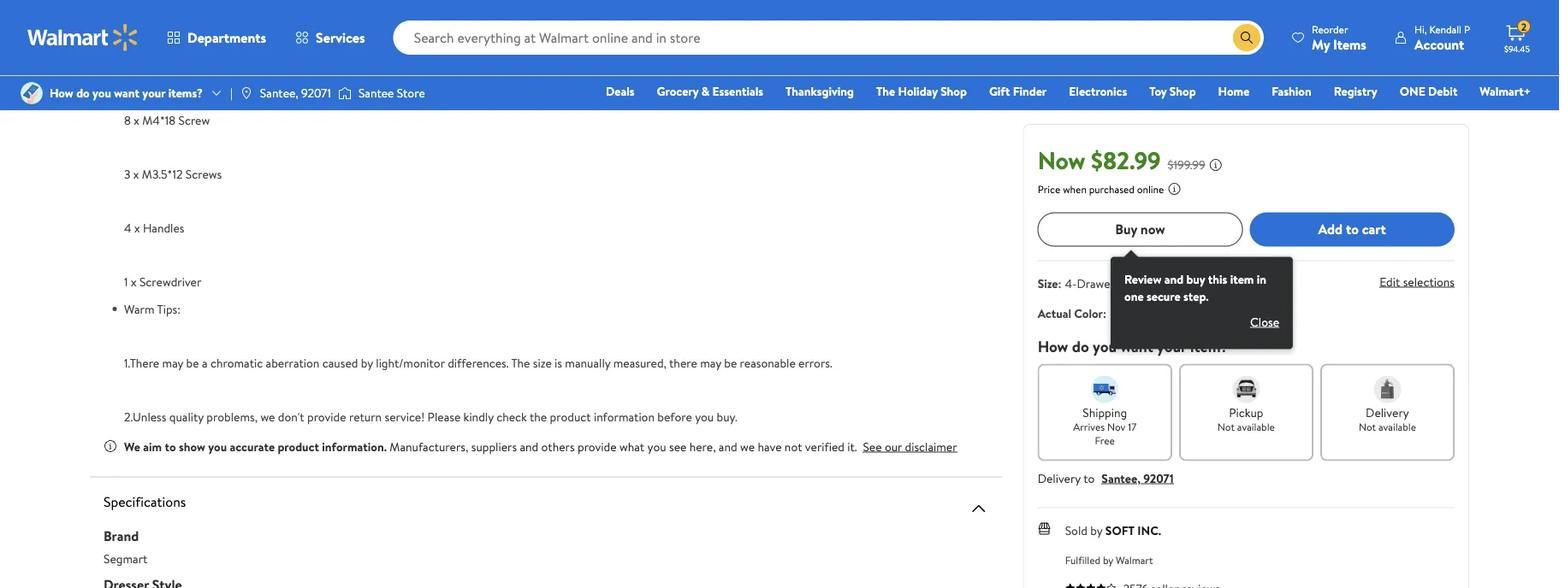 Task type: vqa. For each thing, say whether or not it's contained in the screenshot.
28
yes



Task type: describe. For each thing, give the bounding box(es) containing it.
walmart+
[[1480, 83, 1531, 100]]

add to cart button
[[1250, 212, 1455, 247]]

Search search field
[[393, 21, 1264, 55]]

hi, kendall p account
[[1415, 22, 1470, 53]]

0 vertical spatial by
[[361, 355, 373, 371]]

arrives
[[1073, 420, 1105, 435]]

not for delivery
[[1359, 420, 1376, 435]]

actual
[[1038, 305, 1071, 322]]

disclaimer
[[905, 438, 957, 455]]

items
[[1333, 35, 1367, 53]]

1 x screwdriver
[[124, 274, 201, 290]]

Walmart Site-Wide search field
[[393, 21, 1264, 55]]

 image for how do you want your items?
[[21, 82, 43, 104]]

essentials
[[712, 83, 763, 100]]

manually
[[565, 355, 611, 371]]

in
[[1257, 271, 1267, 287]]

your for items?
[[142, 85, 165, 101]]

3
[[124, 166, 130, 183]]

before
[[658, 408, 692, 425]]

17
[[1128, 420, 1137, 435]]

review
[[1125, 271, 1162, 287]]

aim
[[143, 438, 162, 455]]

walmart+ link
[[1472, 82, 1539, 101]]

0 vertical spatial product
[[550, 408, 591, 425]]

intent image for pickup image
[[1233, 376, 1260, 403]]

you down color
[[1093, 336, 1117, 357]]

edit selections button
[[1380, 273, 1455, 290]]

m3.5*12
[[142, 166, 183, 183]]

how do you want your items?
[[50, 85, 203, 101]]

not for pickup
[[1218, 420, 1235, 435]]

debit
[[1428, 83, 1458, 100]]

do for how do you want your items?
[[76, 85, 90, 101]]

registry link
[[1326, 82, 1385, 101]]

4 x handles
[[124, 220, 184, 236]]

kindly
[[463, 408, 494, 425]]

we aim to show you accurate product information. manufacturers, suppliers and others provide what you see here, and we have not verified it. see our disclaimer
[[124, 438, 957, 455]]

3.8862 stars out of 5, based on 3576 seller reviews element
[[1065, 583, 1116, 589]]

drawer for :
[[1077, 275, 1115, 292]]

home
[[1218, 83, 1250, 100]]

soft
[[1106, 523, 1135, 539]]

2 may from the left
[[700, 355, 721, 371]]

screws for 28 x m5*50 screws
[[187, 58, 224, 75]]

there
[[669, 355, 697, 371]]

2 shop from the left
[[1170, 83, 1196, 100]]

$94.45
[[1504, 43, 1530, 54]]

selections
[[1403, 273, 1455, 290]]

deals
[[606, 83, 635, 100]]

fashion
[[1272, 83, 1312, 100]]

chromatic
[[210, 355, 263, 371]]

intent image for shipping image
[[1091, 376, 1119, 403]]

add to cart
[[1318, 220, 1386, 239]]

now
[[1141, 220, 1165, 239]]

warm tips:
[[124, 301, 181, 317]]

p
[[1464, 22, 1470, 36]]

tips:
[[157, 301, 181, 317]]

1 be from the left
[[186, 355, 199, 371]]

and inside 'review and buy this item in one secure step.'
[[1164, 271, 1184, 287]]

 image for santee, 92071
[[239, 86, 253, 100]]

errors.
[[798, 355, 832, 371]]

grocery
[[657, 83, 699, 100]]

your for item?
[[1157, 336, 1187, 357]]

2.unless quality problems, we don't provide return service! please kindly check the product information before you buy.
[[124, 408, 738, 425]]

aberration
[[266, 355, 320, 371]]

santee, 92071
[[260, 85, 331, 101]]

quality
[[169, 408, 204, 425]]

inc.
[[1138, 523, 1161, 539]]

walmart image
[[27, 24, 139, 51]]

store
[[397, 85, 425, 101]]

0 horizontal spatial to
[[165, 438, 176, 455]]

how for how do you want your item?
[[1038, 336, 1068, 357]]

brand segmart
[[104, 527, 147, 567]]

is
[[555, 355, 562, 371]]

1 vertical spatial the
[[511, 355, 530, 371]]

gift finder link
[[981, 82, 1055, 101]]

departments button
[[152, 17, 281, 58]]

want for items?
[[114, 85, 139, 101]]

here,
[[689, 438, 716, 455]]

1 for 1 x screwdriver
[[124, 274, 128, 290]]

kendall
[[1429, 22, 1462, 36]]

28 x m5*50 screws
[[124, 58, 224, 75]]

x for handles
[[134, 220, 140, 236]]

0 vertical spatial provide
[[307, 408, 346, 425]]

close
[[1250, 313, 1279, 330]]

sold
[[1065, 523, 1088, 539]]

delivery for to
[[1038, 470, 1081, 487]]

you right show
[[208, 438, 227, 455]]

shipping arrives nov 17 free
[[1073, 404, 1137, 448]]

screws for 3 x m3.5*12 screws
[[185, 166, 222, 183]]

show
[[179, 438, 205, 455]]

reorder
[[1312, 22, 1348, 36]]

segmart
[[104, 551, 147, 567]]

accurate
[[230, 438, 275, 455]]

check
[[497, 408, 527, 425]]

color
[[1074, 305, 1103, 322]]

delivery to santee, 92071
[[1038, 470, 1174, 487]]

have
[[758, 438, 782, 455]]

you left see
[[647, 438, 666, 455]]

price
[[1038, 182, 1061, 196]]

others
[[541, 438, 575, 455]]

m5*50
[[149, 58, 184, 75]]

deals link
[[598, 82, 642, 101]]

toy shop link
[[1142, 82, 1204, 101]]

add
[[1318, 220, 1343, 239]]

now $82.99
[[1038, 143, 1161, 177]]

one debit
[[1400, 83, 1458, 100]]

purchased
[[1089, 182, 1135, 196]]



Task type: locate. For each thing, give the bounding box(es) containing it.
2 horizontal spatial to
[[1346, 220, 1359, 239]]

2 vertical spatial to
[[1084, 470, 1095, 487]]

1 horizontal spatial available
[[1379, 420, 1416, 435]]

1 horizontal spatial drawer
[[1077, 275, 1115, 292]]

problems,
[[207, 408, 258, 425]]

1 horizontal spatial provide
[[578, 438, 617, 455]]

0 horizontal spatial we
[[260, 408, 275, 425]]

grocery & essentials link
[[649, 82, 771, 101]]

finder
[[1013, 83, 1047, 100]]

now
[[1038, 143, 1085, 177]]

not
[[785, 438, 802, 455]]

1 vertical spatial do
[[1072, 336, 1089, 357]]

x for m4*18
[[134, 112, 139, 129]]

items?
[[168, 85, 203, 101]]

caused
[[322, 355, 358, 371]]

delivery down "intent image for delivery"
[[1366, 404, 1409, 421]]

2 vertical spatial by
[[1103, 553, 1113, 568]]

buy
[[1115, 220, 1137, 239]]

electronics link
[[1061, 82, 1135, 101]]

to inside button
[[1346, 220, 1359, 239]]

home link
[[1211, 82, 1257, 101]]

thanksgiving
[[786, 83, 854, 100]]

available for delivery
[[1379, 420, 1416, 435]]

drawer
[[151, 4, 189, 21], [1077, 275, 1115, 292]]

you down the walmart image
[[92, 85, 111, 101]]

by for fulfilled
[[1103, 553, 1113, 568]]

1 horizontal spatial do
[[1072, 336, 1089, 357]]

2 1 from the top
[[124, 274, 128, 290]]

0 horizontal spatial not
[[1218, 420, 1235, 435]]

departments
[[187, 28, 266, 47]]

4- right size
[[1065, 275, 1077, 292]]

1 horizontal spatial :
[[1103, 305, 1106, 322]]

verified
[[805, 438, 845, 455]]

0 horizontal spatial 4-
[[139, 4, 151, 21]]

1 vertical spatial want
[[1121, 336, 1153, 357]]

0 vertical spatial want
[[114, 85, 139, 101]]

0 vertical spatial how
[[50, 85, 73, 101]]

1 horizontal spatial the
[[876, 83, 895, 100]]

x for screwdriver
[[131, 274, 137, 290]]

to
[[1346, 220, 1359, 239], [165, 438, 176, 455], [1084, 470, 1095, 487]]

we left have
[[740, 438, 755, 455]]

1 vertical spatial screws
[[185, 166, 222, 183]]

1 vertical spatial we
[[740, 438, 755, 455]]

want down black
[[1121, 336, 1153, 357]]

1 horizontal spatial to
[[1084, 470, 1095, 487]]

when
[[1063, 182, 1087, 196]]

your up m4*18
[[142, 85, 165, 101]]

available inside pickup not available
[[1237, 420, 1275, 435]]

your left item?
[[1157, 336, 1187, 357]]

0 horizontal spatial :
[[1058, 275, 1062, 292]]

your
[[142, 85, 165, 101], [1157, 336, 1187, 357]]

item?
[[1190, 336, 1228, 357]]

2 be from the left
[[724, 355, 737, 371]]

 image down the walmart image
[[21, 82, 43, 104]]

2 available from the left
[[1379, 420, 1416, 435]]

not inside 'delivery not available'
[[1359, 420, 1376, 435]]

product down don't
[[278, 438, 319, 455]]

1 vertical spatial how
[[1038, 336, 1068, 357]]

0 vertical spatial screws
[[187, 58, 224, 75]]

be left a
[[186, 355, 199, 371]]

what
[[619, 438, 645, 455]]

not inside pickup not available
[[1218, 420, 1235, 435]]

available for pickup
[[1237, 420, 1275, 435]]

1 available from the left
[[1237, 420, 1275, 435]]

handles
[[143, 220, 184, 236]]

pickup not available
[[1218, 404, 1275, 435]]

92071 down the services popup button
[[301, 85, 331, 101]]

santee, 92071 button
[[1102, 470, 1174, 487]]

brand
[[104, 527, 139, 546]]

1 horizontal spatial santee,
[[1102, 470, 1141, 487]]

not down "intent image for delivery"
[[1359, 420, 1376, 435]]

santee, right |
[[260, 85, 298, 101]]

1 horizontal spatial your
[[1157, 336, 1187, 357]]

shop right holiday
[[941, 83, 967, 100]]

do down color
[[1072, 336, 1089, 357]]

1 horizontal spatial may
[[700, 355, 721, 371]]

registry
[[1334, 83, 1378, 100]]

fashion link
[[1264, 82, 1319, 101]]

x for m3.5*12
[[133, 166, 139, 183]]

1 vertical spatial :
[[1103, 305, 1106, 322]]

0 horizontal spatial how
[[50, 85, 73, 101]]

1 up the walmart image
[[124, 4, 128, 21]]

0 horizontal spatial provide
[[307, 408, 346, 425]]

to for add
[[1346, 220, 1359, 239]]

how down the actual
[[1038, 336, 1068, 357]]

1 horizontal spatial how
[[1038, 336, 1068, 357]]

be left reasonable
[[724, 355, 737, 371]]

x right '8'
[[134, 112, 139, 129]]

1 1 from the top
[[124, 4, 128, 21]]

1 vertical spatial drawer
[[1077, 275, 1115, 292]]

we left don't
[[260, 408, 275, 425]]

close button
[[1237, 308, 1293, 336]]

0 horizontal spatial and
[[520, 438, 538, 455]]

fulfilled
[[1065, 553, 1101, 568]]

fulfilled by walmart
[[1065, 553, 1153, 568]]

the left holiday
[[876, 83, 895, 100]]

1 vertical spatial 1
[[124, 274, 128, 290]]

2 not from the left
[[1359, 420, 1376, 435]]

by for sold
[[1091, 523, 1103, 539]]

0 horizontal spatial product
[[278, 438, 319, 455]]

specifications image
[[968, 499, 989, 519]]

0 vertical spatial the
[[876, 83, 895, 100]]

may
[[162, 355, 183, 371], [700, 355, 721, 371]]

santee, down free at the bottom
[[1102, 470, 1141, 487]]

to left cart
[[1346, 220, 1359, 239]]

and
[[1164, 271, 1184, 287], [520, 438, 538, 455], [719, 438, 737, 455]]

0 horizontal spatial be
[[186, 355, 199, 371]]

buy now
[[1115, 220, 1165, 239]]

size : 4-drawer
[[1038, 275, 1115, 292]]

santee,
[[260, 85, 298, 101], [1102, 470, 1141, 487]]

1 vertical spatial 92071
[[1143, 470, 1174, 487]]

0 horizontal spatial 92071
[[301, 85, 331, 101]]

want down 28
[[114, 85, 139, 101]]

92071 up inc.
[[1143, 470, 1174, 487]]

available inside 'delivery not available'
[[1379, 420, 1416, 435]]

1 horizontal spatial  image
[[239, 86, 253, 100]]

reorder my items
[[1312, 22, 1367, 53]]

do down the walmart image
[[76, 85, 90, 101]]

0 horizontal spatial santee,
[[260, 85, 298, 101]]

specifications
[[104, 493, 186, 512]]

x up warm
[[131, 274, 137, 290]]

search icon image
[[1240, 31, 1254, 44]]

x up 28
[[131, 4, 137, 21]]

measured,
[[613, 355, 667, 371]]

4- for :
[[1065, 275, 1077, 292]]

0 vertical spatial 1
[[124, 4, 128, 21]]

0 horizontal spatial do
[[76, 85, 90, 101]]

0 horizontal spatial the
[[511, 355, 530, 371]]

1.there may be a chromatic aberration caused by light/monitor differences. the size is manually measured, there may be reasonable errors.
[[124, 355, 832, 371]]

0 vertical spatial :
[[1058, 275, 1062, 292]]

it.
[[847, 438, 857, 455]]

1 vertical spatial by
[[1091, 523, 1103, 539]]

1 up warm
[[124, 274, 128, 290]]

1 horizontal spatial not
[[1359, 420, 1376, 435]]

provide left what in the left of the page
[[578, 438, 617, 455]]

x for m5*50
[[140, 58, 146, 75]]

1 vertical spatial santee,
[[1102, 470, 1141, 487]]

screwdriver
[[139, 274, 201, 290]]

3 x m3.5*12 screws
[[124, 166, 222, 183]]

light/monitor
[[376, 355, 445, 371]]

4- up m5*50
[[139, 4, 151, 21]]

1 horizontal spatial product
[[550, 408, 591, 425]]

1 horizontal spatial want
[[1121, 336, 1153, 357]]

please
[[428, 408, 461, 425]]

0 horizontal spatial want
[[114, 85, 139, 101]]

1 horizontal spatial we
[[740, 438, 755, 455]]

4-
[[139, 4, 151, 21], [1065, 275, 1077, 292]]

0 vertical spatial do
[[76, 85, 90, 101]]

0 horizontal spatial your
[[142, 85, 165, 101]]

by right caused
[[361, 355, 373, 371]]

we
[[260, 408, 275, 425], [740, 438, 755, 455]]

4- for x
[[139, 4, 151, 21]]

cart
[[1362, 220, 1386, 239]]

may right there
[[700, 355, 721, 371]]

8 x m4*18 screw
[[124, 112, 210, 129]]

size
[[533, 355, 552, 371]]

the left size
[[511, 355, 530, 371]]

|
[[230, 85, 233, 101]]

1 horizontal spatial shop
[[1170, 83, 1196, 100]]

you left buy.
[[695, 408, 714, 425]]

how do you want your item?
[[1038, 336, 1228, 357]]

0 horizontal spatial delivery
[[1038, 470, 1081, 487]]

: up the actual
[[1058, 275, 1062, 292]]

$82.99
[[1091, 143, 1161, 177]]

not down intent image for pickup
[[1218, 420, 1235, 435]]

learn more about strikethrough prices image
[[1209, 158, 1223, 171]]

0 vertical spatial to
[[1346, 220, 1359, 239]]

x
[[131, 4, 137, 21], [140, 58, 146, 75], [134, 112, 139, 129], [133, 166, 139, 183], [134, 220, 140, 236], [131, 274, 137, 290]]

holiday
[[898, 83, 938, 100]]

0 vertical spatial we
[[260, 408, 275, 425]]

by right fulfilled
[[1103, 553, 1113, 568]]

may right 1.there
[[162, 355, 183, 371]]

online
[[1137, 182, 1164, 196]]

and right here,
[[719, 438, 737, 455]]

0 vertical spatial drawer
[[151, 4, 189, 21]]

and left others
[[520, 438, 538, 455]]

1 horizontal spatial 92071
[[1143, 470, 1174, 487]]

 image right |
[[239, 86, 253, 100]]

by right sold
[[1091, 523, 1103, 539]]

drawer for x
[[151, 4, 189, 21]]

1 vertical spatial to
[[165, 438, 176, 455]]

x right 28
[[140, 58, 146, 75]]

1 horizontal spatial delivery
[[1366, 404, 1409, 421]]

suppliers
[[471, 438, 517, 455]]

want for item?
[[1121, 336, 1153, 357]]

1 may from the left
[[162, 355, 183, 371]]

drawer up color
[[1077, 275, 1115, 292]]

x right 3
[[133, 166, 139, 183]]

delivery inside 'delivery not available'
[[1366, 404, 1409, 421]]

how down the walmart image
[[50, 85, 73, 101]]

provide right don't
[[307, 408, 346, 425]]

to left the santee, 92071 button
[[1084, 470, 1095, 487]]

x right 4
[[134, 220, 140, 236]]

 image
[[338, 85, 352, 102]]

screws right m3.5*12
[[185, 166, 222, 183]]

how for how do you want your items?
[[50, 85, 73, 101]]

gift
[[989, 83, 1010, 100]]

1 vertical spatial product
[[278, 438, 319, 455]]

0 vertical spatial santee,
[[260, 85, 298, 101]]

0 horizontal spatial drawer
[[151, 4, 189, 21]]

the
[[876, 83, 895, 100], [511, 355, 530, 371]]

dresser
[[192, 4, 232, 21]]

$199.99
[[1168, 156, 1205, 173]]

delivery for not
[[1366, 404, 1409, 421]]

1 shop from the left
[[941, 83, 967, 100]]

shop right toy
[[1170, 83, 1196, 100]]

2 horizontal spatial and
[[1164, 271, 1184, 287]]

screws up items?
[[187, 58, 224, 75]]

0 horizontal spatial may
[[162, 355, 183, 371]]

delivery
[[1366, 404, 1409, 421], [1038, 470, 1081, 487]]

1 vertical spatial 4-
[[1065, 275, 1077, 292]]

1 vertical spatial your
[[1157, 336, 1187, 357]]

1 horizontal spatial 4-
[[1065, 275, 1077, 292]]

: down size : 4-drawer
[[1103, 305, 1106, 322]]

x for 4-
[[131, 4, 137, 21]]

1 x 4-drawer dresser
[[124, 4, 232, 21]]

review and buy this item in one secure step.
[[1125, 271, 1267, 304]]

1 not from the left
[[1218, 420, 1235, 435]]

0 vertical spatial 92071
[[301, 85, 331, 101]]

1 vertical spatial provide
[[578, 438, 617, 455]]

drawer left dresser
[[151, 4, 189, 21]]

intent image for delivery image
[[1374, 376, 1401, 403]]

product
[[550, 408, 591, 425], [278, 438, 319, 455]]

0 vertical spatial delivery
[[1366, 404, 1409, 421]]

walmart
[[1116, 553, 1153, 568]]

0 horizontal spatial shop
[[941, 83, 967, 100]]

hi,
[[1415, 22, 1427, 36]]

electronics
[[1069, 83, 1127, 100]]

we
[[124, 438, 140, 455]]

delivery up sold
[[1038, 470, 1081, 487]]

0 vertical spatial 4-
[[139, 4, 151, 21]]

available down intent image for pickup
[[1237, 420, 1275, 435]]

screw
[[178, 112, 210, 129]]

one
[[1400, 83, 1425, 100]]

0 vertical spatial your
[[142, 85, 165, 101]]

available down "intent image for delivery"
[[1379, 420, 1416, 435]]

to for delivery
[[1084, 470, 1095, 487]]

do for how do you want your item?
[[1072, 336, 1089, 357]]

available
[[1237, 420, 1275, 435], [1379, 420, 1416, 435]]

1 vertical spatial delivery
[[1038, 470, 1081, 487]]

provide
[[307, 408, 346, 425], [578, 438, 617, 455]]

don't
[[278, 408, 304, 425]]

1 horizontal spatial be
[[724, 355, 737, 371]]

1 horizontal spatial and
[[719, 438, 737, 455]]

shipping
[[1083, 404, 1127, 421]]

28
[[124, 58, 137, 75]]

m4*18
[[142, 112, 176, 129]]

1 for 1 x 4-drawer dresser
[[124, 4, 128, 21]]

and up secure
[[1164, 271, 1184, 287]]

0 horizontal spatial available
[[1237, 420, 1275, 435]]

to right aim
[[165, 438, 176, 455]]

services button
[[281, 17, 380, 58]]

0 horizontal spatial  image
[[21, 82, 43, 104]]

legal information image
[[1168, 182, 1181, 195]]

product right the at the left bottom of page
[[550, 408, 591, 425]]

 image
[[21, 82, 43, 104], [239, 86, 253, 100]]



